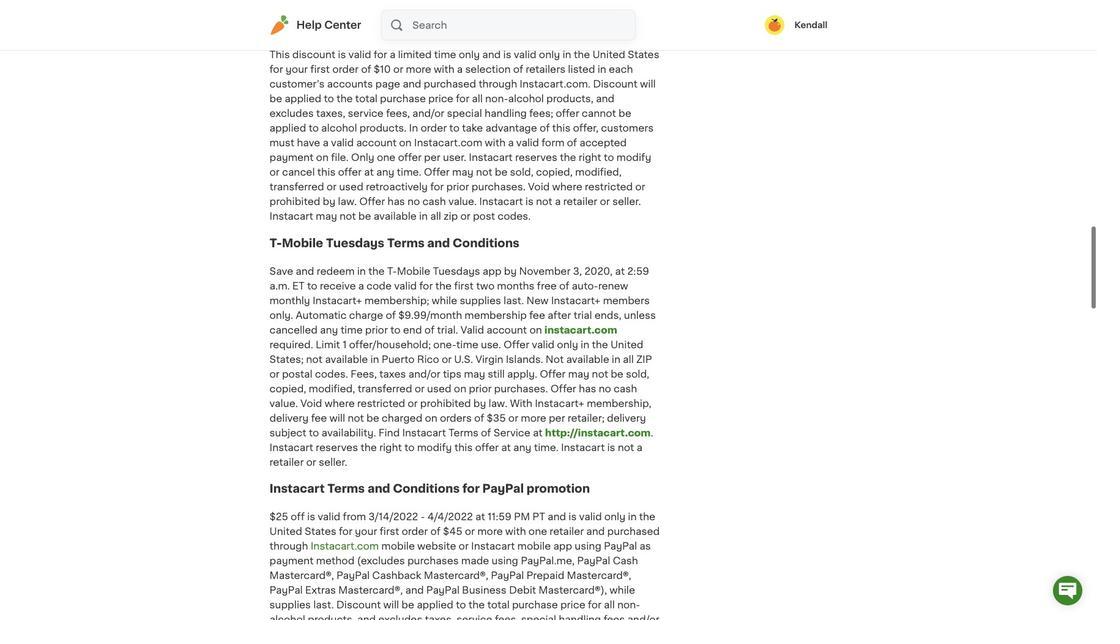 Task type: vqa. For each thing, say whether or not it's contained in the screenshot.
30 inside the Cardenas Markets 30 min
no



Task type: locate. For each thing, give the bounding box(es) containing it.
account down membership
[[487, 325, 527, 335]]

valid up "membership;"
[[394, 281, 417, 291]]

$25
[[270, 512, 288, 522]]

1 vertical spatial used
[[427, 384, 452, 393]]

at down service
[[502, 442, 511, 452]]

11:59
[[488, 512, 512, 522]]

0 horizontal spatial one
[[377, 153, 396, 162]]

purchase
[[380, 94, 426, 104], [512, 600, 558, 610]]

and/or
[[413, 108, 445, 118], [409, 369, 441, 379]]

is inside . instacart reserves the right to modify this offer at any time. instacart is not a retailer or seller.
[[608, 442, 616, 452]]

2 vertical spatial first
[[380, 527, 399, 536]]

1 vertical spatial united
[[611, 340, 644, 349]]

retailers
[[526, 64, 566, 74]]

0 horizontal spatial more
[[406, 64, 432, 74]]

conditions
[[453, 237, 520, 249], [393, 483, 460, 495]]

puerto
[[382, 354, 415, 364]]

using
[[575, 541, 602, 551], [492, 556, 519, 566]]

1 horizontal spatial no
[[599, 384, 612, 393]]

0 horizontal spatial law.
[[338, 197, 357, 206]]

conditions up -
[[393, 483, 460, 495]]

no inside 'instacart.com required. limit 1 offer/household; one-time use. offer valid only in the united states; not available in puerto rico or u.s. virgin islands. not available in all zip or postal codes. fees, taxes and/or tips may still apply. offer may not be sold, copied, modified, transferred or used on prior purchases. offer has no cash value. void where restricted or prohibited by law. with instacart+ membership, delivery fee will not be charged on orders of $35 or more per retailer; delivery subject to availability. find instacart terms of service at'
[[599, 384, 612, 393]]

1 vertical spatial transferred
[[358, 384, 412, 393]]

has up retailer;
[[579, 384, 597, 393]]

1 vertical spatial right
[[380, 442, 402, 452]]

1 vertical spatial void
[[301, 398, 322, 408]]

1 vertical spatial last.
[[314, 600, 334, 610]]

time.
[[397, 167, 422, 177], [534, 442, 559, 452]]

promotion
[[527, 483, 590, 495]]

1 horizontal spatial prohibited
[[420, 398, 471, 408]]

has inside 'instacart.com required. limit 1 offer/household; one-time use. offer valid only in the united states; not available in puerto rico or u.s. virgin islands. not available in all zip or postal codes. fees, taxes and/or tips may still apply. offer may not be sold, copied, modified, transferred or used on prior purchases. offer has no cash value. void where restricted or prohibited by law. with instacart+ membership, delivery fee will not be charged on orders of $35 or more per retailer; delivery subject to availability. find instacart terms of service at'
[[579, 384, 597, 393]]

first inside this discount is valid for a limited time only and is valid only in the united states for your first order of $10 or more with a selection of retailers listed in each customer's
[[311, 64, 330, 74]]

your
[[286, 64, 308, 74], [355, 527, 377, 536]]

1 vertical spatial handling
[[559, 615, 601, 620]]

new
[[527, 295, 549, 305]]

listed
[[568, 64, 595, 74]]

0 horizontal spatial supplies
[[270, 600, 311, 610]]

1 vertical spatial purchases.
[[494, 384, 548, 393]]

0 horizontal spatial restricted
[[357, 398, 405, 408]]

november
[[519, 266, 571, 276]]

be down the customer's
[[270, 94, 282, 104]]

while up fees
[[610, 585, 636, 595]]

1
[[343, 340, 347, 349]]

0 vertical spatial service
[[348, 108, 384, 118]]

payment inside mobile website or instacart mobile app using paypal as payment method (excludes purchases made using paypal.me, paypal cash mastercard®, paypal cashback mastercard®, paypal prepaid mastercard®, paypal extras mastercard®, and paypal business debit mastercard®), while supplies last. discount will be applied to the total purchase price for all non- alcohol products, and excludes taxes, service fees, special handling fees a
[[270, 556, 314, 566]]

1 vertical spatial payment
[[270, 556, 314, 566]]

1 payment from the top
[[270, 153, 314, 162]]

fees, up products.
[[386, 108, 410, 118]]

time. up the retroactively
[[397, 167, 422, 177]]

2 payment from the top
[[270, 556, 314, 566]]

t- up code
[[387, 266, 397, 276]]

0 vertical spatial price
[[429, 94, 454, 104]]

1 mobile from the left
[[382, 541, 415, 551]]

fees,
[[386, 108, 410, 118], [495, 615, 519, 620]]

will down cashback at the bottom of page
[[384, 600, 399, 610]]

1 horizontal spatial alcohol
[[322, 123, 357, 133]]

seller. inside the and purchased through instacart.com. discount will be applied to the total purchase price for all non-alcohol products, and excludes taxes, service fees, and/or special handling fees; offer cannot be applied to alcohol products. in order to take advantage of this offer, customers must have a valid account on instacart.com with a valid form of accepted payment on file. only one offer per user. instacart reserves the right to modify or cancel this offer at any time. offer may not be sold, copied, modified, transferred or used retroactively for prior purchases. void where restricted or prohibited by law. offer has no cash value. instacart is not a retailer or seller. instacart may not be available in all zip or post codes.
[[613, 197, 641, 206]]

sold,
[[510, 167, 534, 177], [626, 369, 650, 379]]

0 horizontal spatial per
[[424, 153, 441, 162]]

subject
[[270, 428, 307, 438]]

2 vertical spatial retailer
[[550, 527, 584, 536]]

prohibited up orders
[[420, 398, 471, 408]]

0 vertical spatial states
[[628, 50, 660, 59]]

to up have
[[309, 123, 319, 133]]

order down -
[[402, 527, 428, 536]]

0 vertical spatial by
[[323, 197, 336, 206]]

taxes, inside the and purchased through instacart.com. discount will be applied to the total purchase price for all non-alcohol products, and excludes taxes, service fees, and/or special handling fees; offer cannot be applied to alcohol products. in order to take advantage of this offer, customers must have a valid account on instacart.com with a valid form of accepted payment on file. only one offer per user. instacart reserves the right to modify or cancel this offer at any time. offer may not be sold, copied, modified, transferred or used retroactively for prior purchases. void where restricted or prohibited by law. offer has no cash value. instacart is not a retailer or seller. instacart may not be available in all zip or post codes.
[[316, 108, 346, 118]]

0 vertical spatial one
[[377, 153, 396, 162]]

states inside this discount is valid for a limited time only and is valid only in the united states for your first order of $10 or more with a selection of retailers listed in each customer's
[[628, 50, 660, 59]]

0 vertical spatial no
[[408, 197, 420, 206]]

only up selection
[[459, 50, 480, 59]]

mobile up (excludes
[[382, 541, 415, 551]]

1 horizontal spatial transferred
[[358, 384, 412, 393]]

0 vertical spatial taxes,
[[316, 108, 346, 118]]

0 vertical spatial retailer
[[564, 197, 598, 206]]

first
[[311, 64, 330, 74], [454, 281, 474, 291], [380, 527, 399, 536]]

special inside the and purchased through instacart.com. discount will be applied to the total purchase price for all non-alcohol products, and excludes taxes, service fees, and/or special handling fees; offer cannot be applied to alcohol products. in order to take advantage of this offer, customers must have a valid account on instacart.com with a valid form of accepted payment on file. only one offer per user. instacart reserves the right to modify or cancel this offer at any time. offer may not be sold, copied, modified, transferred or used retroactively for prior purchases. void where restricted or prohibited by law. offer has no cash value. instacart is not a retailer or seller. instacart may not be available in all zip or post codes.
[[447, 108, 482, 118]]

valid
[[349, 50, 371, 59], [514, 50, 537, 59], [331, 138, 354, 148], [517, 138, 539, 148], [394, 281, 417, 291], [532, 340, 555, 349], [318, 512, 341, 522], [580, 512, 602, 522]]

available down instacart.com link
[[567, 354, 610, 364]]

mastercard®, down cashback at the bottom of page
[[339, 585, 403, 595]]

be down cashback at the bottom of page
[[402, 600, 415, 610]]

1 horizontal spatial mobile
[[397, 266, 431, 276]]

of down $9.99/month
[[425, 325, 435, 335]]

per inside 'instacart.com required. limit 1 offer/household; one-time use. offer valid only in the united states; not available in puerto rico or u.s. virgin islands. not available in all zip or postal codes. fees, taxes and/or tips may still apply. offer may not be sold, copied, modified, transferred or used on prior purchases. offer has no cash value. void where restricted or prohibited by law. with instacart+ membership, delivery fee will not be charged on orders of $35 or more per retailer; delivery subject to availability. find instacart terms of service at'
[[549, 413, 566, 423]]

or down customers at the top right
[[636, 182, 646, 192]]

copied, down postal on the left of page
[[270, 384, 306, 393]]

customers
[[601, 123, 654, 133]]

at inside the save and redeem in the t-mobile tuesdays app by november 3, 2020, at 2:59 a.m. et to receive a code valid for the first two months free of auto-renew monthly instacart+ membership; while supplies last. new instacart+ members only. automatic charge of $9.99/month membership fee after trial ends, unless cancelled any time prior to end of trial. valid account on
[[616, 266, 625, 276]]

1 horizontal spatial right
[[579, 153, 602, 162]]

at down only on the left top of page
[[364, 167, 374, 177]]

your down from
[[355, 527, 377, 536]]

instacart+ up "trial"
[[551, 295, 601, 305]]

fees, down debit
[[495, 615, 519, 620]]

be up membership,
[[611, 369, 624, 379]]

modified, down accepted
[[576, 167, 622, 177]]

4/4/2022
[[428, 512, 473, 522]]

0 horizontal spatial t-
[[270, 237, 282, 249]]

this down orders
[[455, 442, 473, 452]]

used inside 'instacart.com required. limit 1 offer/household; one-time use. offer valid only in the united states; not available in puerto rico or u.s. virgin islands. not available in all zip or postal codes. fees, taxes and/or tips may still apply. offer may not be sold, copied, modified, transferred or used on prior purchases. offer has no cash value. void where restricted or prohibited by law. with instacart+ membership, delivery fee will not be charged on orders of $35 or more per retailer; delivery subject to availability. find instacart terms of service at'
[[427, 384, 452, 393]]

discount inside the and purchased through instacart.com. discount will be applied to the total purchase price for all non-alcohol products, and excludes taxes, service fees, and/or special handling fees; offer cannot be applied to alcohol products. in order to take advantage of this offer, customers must have a valid account on instacart.com with a valid form of accepted payment on file. only one offer per user. instacart reserves the right to modify or cancel this offer at any time. offer may not be sold, copied, modified, transferred or used retroactively for prior purchases. void where restricted or prohibited by law. offer has no cash value. instacart is not a retailer or seller. instacart may not be available in all zip or post codes.
[[593, 79, 638, 89]]

this up form
[[553, 123, 571, 133]]

0 vertical spatial and/or
[[413, 108, 445, 118]]

instacart down take
[[469, 153, 513, 162]]

will up availability.
[[330, 413, 345, 423]]

the up the as
[[640, 512, 656, 522]]

price down mastercard®),
[[561, 600, 586, 610]]

save
[[270, 266, 293, 276]]

2 vertical spatial applied
[[417, 600, 454, 610]]

instacart.com inside the and purchased through instacart.com. discount will be applied to the total purchase price for all non-alcohol products, and excludes taxes, service fees, and/or special handling fees; offer cannot be applied to alcohol products. in order to take advantage of this offer, customers must have a valid account on instacart.com with a valid form of accepted payment on file. only one offer per user. instacart reserves the right to modify or cancel this offer at any time. offer may not be sold, copied, modified, transferred or used retroactively for prior purchases. void where restricted or prohibited by law. offer has no cash value. instacart is not a retailer or seller. instacart may not be available in all zip or post codes.
[[414, 138, 483, 148]]

service
[[348, 108, 384, 118], [457, 615, 493, 620]]

alcohol
[[509, 94, 544, 104], [322, 123, 357, 133], [270, 615, 305, 620]]

0 horizontal spatial last.
[[314, 600, 334, 610]]

non- inside the and purchased through instacart.com. discount will be applied to the total purchase price for all non-alcohol products, and excludes taxes, service fees, and/or special handling fees; offer cannot be applied to alcohol products. in order to take advantage of this offer, customers must have a valid account on instacart.com with a valid form of accepted payment on file. only one offer per user. instacart reserves the right to modify or cancel this offer at any time. offer may not be sold, copied, modified, transferred or used retroactively for prior purchases. void where restricted or prohibited by law. offer has no cash value. instacart is not a retailer or seller. instacart may not be available in all zip or post codes.
[[486, 94, 509, 104]]

through down selection
[[479, 79, 518, 89]]

service
[[494, 428, 531, 438]]

cash
[[613, 556, 638, 566]]

a down form
[[555, 197, 561, 206]]

united inside 'instacart.com required. limit 1 offer/household; one-time use. offer valid only in the united states; not available in puerto rico or u.s. virgin islands. not available in all zip or postal codes. fees, taxes and/or tips may still apply. offer may not be sold, copied, modified, transferred or used on prior purchases. offer has no cash value. void where restricted or prohibited by law. with instacart+ membership, delivery fee will not be charged on orders of $35 or more per retailer; delivery subject to availability. find instacart terms of service at'
[[611, 340, 644, 349]]

will inside 'instacart.com required. limit 1 offer/household; one-time use. offer valid only in the united states; not available in puerto rico or u.s. virgin islands. not available in all zip or postal codes. fees, taxes and/or tips may still apply. offer may not be sold, copied, modified, transferred or used on prior purchases. offer has no cash value. void where restricted or prohibited by law. with instacart+ membership, delivery fee will not be charged on orders of $35 or more per retailer; delivery subject to availability. find instacart terms of service at'
[[330, 413, 345, 423]]

offer,
[[573, 123, 599, 133]]

app inside the save and redeem in the t-mobile tuesdays app by november 3, 2020, at 2:59 a.m. et to receive a code valid for the first two months free of auto-renew monthly instacart+ membership; while supplies last. new instacart+ members only. automatic charge of $9.99/month membership fee after trial ends, unless cancelled any time prior to end of trial. valid account on
[[483, 266, 502, 276]]

1 vertical spatial per
[[549, 413, 566, 423]]

while inside the save and redeem in the t-mobile tuesdays app by november 3, 2020, at 2:59 a.m. et to receive a code valid for the first two months free of auto-renew monthly instacart+ membership; while supplies last. new instacart+ members only. automatic charge of $9.99/month membership fee after trial ends, unless cancelled any time prior to end of trial. valid account on
[[432, 295, 458, 305]]

1 horizontal spatial used
[[427, 384, 452, 393]]

first down the discount
[[311, 64, 330, 74]]

or inside mobile website or instacart mobile app using paypal as payment method (excludes purchases made using paypal.me, paypal cash mastercard®, paypal cashback mastercard®, paypal prepaid mastercard®, paypal extras mastercard®, and paypal business debit mastercard®), while supplies last. discount will be applied to the total purchase price for all non- alcohol products, and excludes taxes, service fees, special handling fees a
[[459, 541, 469, 551]]

0 horizontal spatial transferred
[[270, 182, 324, 192]]

one inside $25 off is valid from 3/14/2022 - 4/4/2022 at 11:59 pm pt and is valid only in the united states for your first order of $45 or more with one retailer and purchased through
[[529, 527, 548, 536]]

1 horizontal spatial taxes,
[[425, 615, 454, 620]]

not up membership,
[[592, 369, 609, 379]]

special down debit
[[522, 615, 557, 620]]

while inside mobile website or instacart mobile app using paypal as payment method (excludes purchases made using paypal.me, paypal cash mastercard®, paypal cashback mastercard®, paypal prepaid mastercard®, paypal extras mastercard®, and paypal business debit mastercard®), while supplies last. discount will be applied to the total purchase price for all non- alcohol products, and excludes taxes, service fees, special handling fees a
[[610, 585, 636, 595]]

or inside . instacart reserves the right to modify this offer at any time. instacart is not a retailer or seller.
[[306, 457, 316, 467]]

-
[[421, 512, 425, 522]]

0 horizontal spatial prohibited
[[270, 197, 321, 206]]

for down this discount is valid for a limited time only and is valid only in the united states for your first order of $10 or more with a selection of retailers listed in each customer's on the top
[[456, 94, 470, 104]]

states inside $25 off is valid from 3/14/2022 - 4/4/2022 at 11:59 pm pt and is valid only in the united states for your first order of $45 or more with one retailer and purchased through
[[305, 527, 337, 536]]

instacart up post in the left of the page
[[480, 197, 523, 206]]

mobile
[[382, 541, 415, 551], [518, 541, 551, 551]]

http://instacart.com link
[[545, 428, 651, 438]]

0 vertical spatial copied,
[[536, 167, 573, 177]]

value. inside the and purchased through instacart.com. discount will be applied to the total purchase price for all non-alcohol products, and excludes taxes, service fees, and/or special handling fees; offer cannot be applied to alcohol products. in order to take advantage of this offer, customers must have a valid account on instacart.com with a valid form of accepted payment on file. only one offer per user. instacart reserves the right to modify or cancel this offer at any time. offer may not be sold, copied, modified, transferred or used retroactively for prior purchases. void where restricted or prohibited by law. offer has no cash value. instacart is not a retailer or seller. instacart may not be available in all zip or post codes.
[[449, 197, 477, 206]]

1 vertical spatial cash
[[614, 384, 638, 393]]

total down business
[[488, 600, 510, 610]]

prepaid
[[527, 571, 565, 580]]

instacart up off
[[270, 483, 325, 495]]

0 vertical spatial seller.
[[613, 197, 641, 206]]

prohibited
[[270, 197, 321, 206], [420, 398, 471, 408]]

0 horizontal spatial modified,
[[309, 384, 355, 393]]

per left retailer;
[[549, 413, 566, 423]]

may up redeem
[[316, 211, 337, 221]]

fee down new
[[530, 310, 546, 320]]

purchased inside the and purchased through instacart.com. discount will be applied to the total purchase price for all non-alcohol products, and excludes taxes, service fees, and/or special handling fees; offer cannot be applied to alcohol products. in order to take advantage of this offer, customers must have a valid account on instacart.com with a valid form of accepted payment on file. only one offer per user. instacart reserves the right to modify or cancel this offer at any time. offer may not be sold, copied, modified, transferred or used retroactively for prior purchases. void where restricted or prohibited by law. offer has no cash value. instacart is not a retailer or seller. instacart may not be available in all zip or post codes.
[[424, 79, 476, 89]]

be inside mobile website or instacart mobile app using paypal as payment method (excludes purchases made using paypal.me, paypal cash mastercard®, paypal cashback mastercard®, paypal prepaid mastercard®, paypal extras mastercard®, and paypal business debit mastercard®), while supplies last. discount will be applied to the total purchase price for all non- alcohol products, and excludes taxes, service fees, special handling fees a
[[402, 600, 415, 610]]

applied down 'purchases'
[[417, 600, 454, 610]]

price inside mobile website or instacart mobile app using paypal as payment method (excludes purchases made using paypal.me, paypal cash mastercard®, paypal cashback mastercard®, paypal prepaid mastercard®, paypal extras mastercard®, and paypal business debit mastercard®), while supplies last. discount will be applied to the total purchase price for all non- alcohol products, and excludes taxes, service fees, special handling fees a
[[561, 600, 586, 610]]

0 horizontal spatial delivery
[[270, 413, 309, 423]]

0 horizontal spatial account
[[356, 138, 397, 148]]

1 horizontal spatial special
[[522, 615, 557, 620]]

the up $9.99/month
[[436, 281, 452, 291]]

0 horizontal spatial by
[[323, 197, 336, 206]]

2 vertical spatial any
[[514, 442, 532, 452]]

purchases. inside 'instacart.com required. limit 1 offer/household; one-time use. offer valid only in the united states; not available in puerto rico or u.s. virgin islands. not available in all zip or postal codes. fees, taxes and/or tips may still apply. offer may not be sold, copied, modified, transferred or used on prior purchases. offer has no cash value. void where restricted or prohibited by law. with instacart+ membership, delivery fee will not be charged on orders of $35 or more per retailer; delivery subject to availability. find instacart terms of service at'
[[494, 384, 548, 393]]

supplies inside the save and redeem in the t-mobile tuesdays app by november 3, 2020, at 2:59 a.m. et to receive a code valid for the first two months free of auto-renew monthly instacart+ membership; while supplies last. new instacart+ members only. automatic charge of $9.99/month membership fee after trial ends, unless cancelled any time prior to end of trial. valid account on
[[460, 295, 501, 305]]

u.s.
[[455, 354, 473, 364]]

any inside the save and redeem in the t-mobile tuesdays app by november 3, 2020, at 2:59 a.m. et to receive a code valid for the first two months free of auto-renew monthly instacart+ membership; while supplies last. new instacart+ members only. automatic charge of $9.99/month membership fee after trial ends, unless cancelled any time prior to end of trial. valid account on
[[320, 325, 338, 335]]

mobile
[[282, 237, 323, 249], [397, 266, 431, 276]]

1 horizontal spatial this
[[455, 442, 473, 452]]

discount
[[293, 50, 336, 59]]

1 vertical spatial by
[[504, 266, 517, 276]]

1 vertical spatial fee
[[311, 413, 327, 423]]

any up the retroactively
[[377, 167, 395, 177]]

1 vertical spatial through
[[270, 541, 308, 551]]

automatic
[[296, 310, 347, 320]]

delivery up subject in the bottom of the page
[[270, 413, 309, 423]]

valid
[[461, 325, 484, 335]]

purchased up the as
[[608, 527, 660, 536]]

only up not
[[557, 340, 579, 349]]

total
[[355, 94, 378, 104], [488, 600, 510, 610]]

2 horizontal spatial more
[[521, 413, 547, 423]]

personalized
[[330, 21, 408, 33]]

only
[[459, 50, 480, 59], [539, 50, 560, 59], [557, 340, 579, 349], [605, 512, 626, 522]]

with inside $25 off is valid from 3/14/2022 - 4/4/2022 at 11:59 pm pt and is valid only in the united states for your first order of $45 or more with one retailer and purchased through
[[506, 527, 526, 536]]

0 vertical spatial app
[[483, 266, 502, 276]]

applied inside mobile website or instacart mobile app using paypal as payment method (excludes purchases made using paypal.me, paypal cash mastercard®, paypal cashback mastercard®, paypal prepaid mastercard®, paypal extras mastercard®, and paypal business debit mastercard®), while supplies last. discount will be applied to the total purchase price for all non- alcohol products, and excludes taxes, service fees, special handling fees a
[[417, 600, 454, 610]]

codes.
[[498, 211, 531, 221], [315, 369, 348, 379]]

with
[[434, 64, 455, 74], [485, 138, 506, 148], [506, 527, 526, 536]]

all inside 'instacart.com required. limit 1 offer/household; one-time use. offer valid only in the united states; not available in puerto rico or u.s. virgin islands. not available in all zip or postal codes. fees, taxes and/or tips may still apply. offer may not be sold, copied, modified, transferred or used on prior purchases. offer has no cash value. void where restricted or prohibited by law. with instacart+ membership, delivery fee will not be charged on orders of $35 or more per retailer; delivery subject to availability. find instacart terms of service at'
[[623, 354, 634, 364]]

(excludes
[[357, 556, 405, 566]]

0 horizontal spatial any
[[320, 325, 338, 335]]

right
[[579, 153, 602, 162], [380, 442, 402, 452]]

modified, inside 'instacart.com required. limit 1 offer/household; one-time use. offer valid only in the united states; not available in puerto rico or u.s. virgin islands. not available in all zip or postal codes. fees, taxes and/or tips may still apply. offer may not be sold, copied, modified, transferred or used on prior purchases. offer has no cash value. void where restricted or prohibited by law. with instacart+ membership, delivery fee will not be charged on orders of $35 or more per retailer; delivery subject to availability. find instacart terms of service at'
[[309, 384, 355, 393]]

1 horizontal spatial discount
[[593, 79, 638, 89]]

1 vertical spatial modify
[[417, 442, 452, 452]]

prior down "charge"
[[365, 325, 388, 335]]

1 vertical spatial where
[[325, 398, 355, 408]]

by
[[323, 197, 336, 206], [504, 266, 517, 276], [474, 398, 486, 408]]

1 vertical spatial your
[[355, 527, 377, 536]]

valid down "advantage" on the left top
[[517, 138, 539, 148]]

0 vertical spatial where
[[553, 182, 583, 192]]

last. down months
[[504, 295, 524, 305]]

1 vertical spatial sold,
[[626, 369, 650, 379]]

mastercard®, up mastercard®),
[[567, 571, 632, 580]]

one
[[377, 153, 396, 162], [529, 527, 548, 536]]

codes. inside the and purchased through instacart.com. discount will be applied to the total purchase price for all non-alcohol products, and excludes taxes, service fees, and/or special handling fees; offer cannot be applied to alcohol products. in order to take advantage of this offer, customers must have a valid account on instacart.com with a valid form of accepted payment on file. only one offer per user. instacart reserves the right to modify or cancel this offer at any time. offer may not be sold, copied, modified, transferred or used retroactively for prior purchases. void where restricted or prohibited by law. offer has no cash value. instacart is not a retailer or seller. instacart may not be available in all zip or post codes.
[[498, 211, 531, 221]]

non-
[[486, 94, 509, 104], [618, 600, 641, 610]]

0 horizontal spatial handling
[[485, 108, 527, 118]]

time up u.s. at the bottom of the page
[[457, 340, 479, 349]]

for up $9.99/month
[[420, 281, 433, 291]]

your inside $25 off is valid from 3/14/2022 - 4/4/2022 at 11:59 pm pt and is valid only in the united states for your first order of $45 or more with one retailer and purchased through
[[355, 527, 377, 536]]

the inside . instacart reserves the right to modify this offer at any time. instacart is not a retailer or seller.
[[361, 442, 377, 452]]

delivery
[[270, 413, 309, 423], [607, 413, 646, 423]]

1 horizontal spatial purchased
[[608, 527, 660, 536]]

while
[[432, 295, 458, 305], [610, 585, 636, 595]]

2 mobile from the left
[[518, 541, 551, 551]]

1 horizontal spatial per
[[549, 413, 566, 423]]

on inside the save and redeem in the t-mobile tuesdays app by november 3, 2020, at 2:59 a.m. et to receive a code valid for the first two months free of auto-renew monthly instacart+ membership; while supplies last. new instacart+ members only. automatic charge of $9.99/month membership fee after trial ends, unless cancelled any time prior to end of trial. valid account on
[[530, 325, 542, 335]]

1 horizontal spatial delivery
[[607, 413, 646, 423]]

your up the customer's
[[286, 64, 308, 74]]

orders
[[440, 413, 472, 423]]

right inside the and purchased through instacart.com. discount will be applied to the total purchase price for all non-alcohol products, and excludes taxes, service fees, and/or special handling fees; offer cannot be applied to alcohol products. in order to take advantage of this offer, customers must have a valid account on instacart.com with a valid form of accepted payment on file. only one offer per user. instacart reserves the right to modify or cancel this offer at any time. offer may not be sold, copied, modified, transferred or used retroactively for prior purchases. void where restricted or prohibited by law. offer has no cash value. instacart is not a retailer or seller. instacart may not be available in all zip or post codes.
[[579, 153, 602, 162]]

modified,
[[576, 167, 622, 177], [309, 384, 355, 393]]

fee up availability.
[[311, 413, 327, 423]]

0 horizontal spatial seller.
[[319, 457, 348, 467]]

for down mastercard®),
[[588, 600, 602, 610]]

time up the 1
[[341, 325, 363, 335]]

be up find
[[367, 413, 379, 423]]

all inside mobile website or instacart mobile app using paypal as payment method (excludes purchases made using paypal.me, paypal cash mastercard®, paypal cashback mastercard®, paypal prepaid mastercard®, paypal extras mastercard®, and paypal business debit mastercard®), while supplies last. discount will be applied to the total purchase price for all non- alcohol products, and excludes taxes, service fees, special handling fees a
[[604, 600, 615, 610]]

of
[[361, 64, 371, 74], [513, 64, 524, 74], [540, 123, 550, 133], [567, 138, 577, 148], [560, 281, 570, 291], [386, 310, 396, 320], [425, 325, 435, 335], [474, 413, 485, 423], [481, 428, 491, 438], [431, 527, 441, 536]]

zip
[[637, 354, 652, 364]]

1 horizontal spatial cash
[[614, 384, 638, 393]]

this inside . instacart reserves the right to modify this offer at any time. instacart is not a retailer or seller.
[[455, 442, 473, 452]]

law. up $35
[[489, 398, 508, 408]]

1 horizontal spatial codes.
[[498, 211, 531, 221]]

instacart image
[[270, 15, 289, 35]]

no
[[408, 197, 420, 206], [599, 384, 612, 393]]

no up membership,
[[599, 384, 612, 393]]

the inside 'instacart.com required. limit 1 offer/household; one-time use. offer valid only in the united states; not available in puerto rico or u.s. virgin islands. not available in all zip or postal codes. fees, taxes and/or tips may still apply. offer may not be sold, copied, modified, transferred or used on prior purchases. offer has no cash value. void where restricted or prohibited by law. with instacart+ membership, delivery fee will not be charged on orders of $35 or more per retailer; delivery subject to availability. find instacart terms of service at'
[[592, 340, 609, 349]]

law.
[[338, 197, 357, 206], [489, 398, 508, 408]]

apply.
[[508, 369, 538, 379]]

post
[[473, 211, 495, 221]]

more down 'with'
[[521, 413, 547, 423]]

1 vertical spatial time
[[341, 325, 363, 335]]

prohibited down cancel
[[270, 197, 321, 206]]

service inside the and purchased through instacart.com. discount will be applied to the total purchase price for all non-alcohol products, and excludes taxes, service fees, and/or special handling fees; offer cannot be applied to alcohol products. in order to take advantage of this offer, customers must have a valid account on instacart.com with a valid form of accepted payment on file. only one offer per user. instacart reserves the right to modify or cancel this offer at any time. offer may not be sold, copied, modified, transferred or used retroactively for prior purchases. void where restricted or prohibited by law. offer has no cash value. instacart is not a retailer or seller. instacart may not be available in all zip or post codes.
[[348, 108, 384, 118]]

alcohol inside mobile website or instacart mobile app using paypal as payment method (excludes purchases made using paypal.me, paypal cash mastercard®, paypal cashback mastercard®, paypal prepaid mastercard®, paypal extras mastercard®, and paypal business debit mastercard®), while supplies last. discount will be applied to the total purchase price for all non- alcohol products, and excludes taxes, service fees, special handling fees a
[[270, 615, 305, 620]]

1 delivery from the left
[[270, 413, 309, 423]]

handling inside mobile website or instacart mobile app using paypal as payment method (excludes purchases made using paypal.me, paypal cash mastercard®, paypal cashback mastercard®, paypal prepaid mastercard®, paypal extras mastercard®, and paypal business debit mastercard®), while supplies last. discount will be applied to the total purchase price for all non- alcohol products, and excludes taxes, service fees, special handling fees a
[[559, 615, 601, 620]]

or down 'rico'
[[415, 384, 425, 393]]

purchase inside the and purchased through instacart.com. discount will be applied to the total purchase price for all non-alcohol products, and excludes taxes, service fees, and/or special handling fees; offer cannot be applied to alcohol products. in order to take advantage of this offer, customers must have a valid account on instacart.com with a valid form of accepted payment on file. only one offer per user. instacart reserves the right to modify or cancel this offer at any time. offer may not be sold, copied, modified, transferred or used retroactively for prior purchases. void where restricted or prohibited by law. offer has no cash value. instacart is not a retailer or seller. instacart may not be available in all zip or post codes.
[[380, 94, 426, 104]]

0 horizontal spatial total
[[355, 94, 378, 104]]

time inside the save and redeem in the t-mobile tuesdays app by november 3, 2020, at 2:59 a.m. et to receive a code valid for the first two months free of auto-renew monthly instacart+ membership; while supplies last. new instacart+ members only. automatic charge of $9.99/month membership fee after trial ends, unless cancelled any time prior to end of trial. valid account on
[[341, 325, 363, 335]]

1 horizontal spatial fee
[[530, 310, 546, 320]]

seller. inside . instacart reserves the right to modify this offer at any time. instacart is not a retailer or seller.
[[319, 457, 348, 467]]

at inside $25 off is valid from 3/14/2022 - 4/4/2022 at 11:59 pm pt and is valid only in the united states for your first order of $45 or more with one retailer and purchased through
[[476, 512, 485, 522]]

conditions down post in the left of the page
[[453, 237, 520, 249]]

for up instacart.com link
[[339, 527, 353, 536]]

0 vertical spatial modify
[[617, 153, 652, 162]]

0 horizontal spatial excludes
[[270, 108, 314, 118]]

at up renew on the right
[[616, 266, 625, 276]]

1 vertical spatial law.
[[489, 398, 508, 408]]

applied up must
[[270, 123, 306, 133]]

accounts
[[327, 79, 373, 89]]

handling inside the and purchased through instacart.com. discount will be applied to the total purchase price for all non-alcohol products, and excludes taxes, service fees, and/or special handling fees; offer cannot be applied to alcohol products. in order to take advantage of this offer, customers must have a valid account on instacart.com with a valid form of accepted payment on file. only one offer per user. instacart reserves the right to modify or cancel this offer at any time. offer may not be sold, copied, modified, transferred or used retroactively for prior purchases. void where restricted or prohibited by law. offer has no cash value. instacart is not a retailer or seller. instacart may not be available in all zip or post codes.
[[485, 108, 527, 118]]

account inside the and purchased through instacart.com. discount will be applied to the total purchase price for all non-alcohol products, and excludes taxes, service fees, and/or special handling fees; offer cannot be applied to alcohol products. in order to take advantage of this offer, customers must have a valid account on instacart.com with a valid form of accepted payment on file. only one offer per user. instacart reserves the right to modify or cancel this offer at any time. offer may not be sold, copied, modified, transferred or used retroactively for prior purchases. void where restricted or prohibited by law. offer has no cash value. instacart is not a retailer or seller. instacart may not be available in all zip or post codes.
[[356, 138, 397, 148]]

more
[[406, 64, 432, 74], [521, 413, 547, 423], [478, 527, 503, 536]]

purchase inside mobile website or instacart mobile app using paypal as payment method (excludes purchases made using paypal.me, paypal cash mastercard®, paypal cashback mastercard®, paypal prepaid mastercard®, paypal extras mastercard®, and paypal business debit mastercard®), while supplies last. discount will be applied to the total purchase price for all non- alcohol products, and excludes taxes, service fees, special handling fees a
[[512, 600, 558, 610]]

instacart+ down receive
[[313, 295, 362, 305]]

more down 11:59
[[478, 527, 503, 536]]

trial.
[[437, 325, 458, 335]]

1 vertical spatial taxes,
[[425, 615, 454, 620]]

with down retailer
[[434, 64, 455, 74]]

paypal.me,
[[521, 556, 575, 566]]

through down off
[[270, 541, 308, 551]]

0 horizontal spatial special
[[447, 108, 482, 118]]

a up the $10
[[390, 50, 396, 59]]

order inside the and purchased through instacart.com. discount will be applied to the total purchase price for all non-alcohol products, and excludes taxes, service fees, and/or special handling fees; offer cannot be applied to alcohol products. in order to take advantage of this offer, customers must have a valid account on instacart.com with a valid form of accepted payment on file. only one offer per user. instacart reserves the right to modify or cancel this offer at any time. offer may not be sold, copied, modified, transferred or used retroactively for prior purchases. void where restricted or prohibited by law. offer has no cash value. instacart is not a retailer or seller. instacart may not be available in all zip or post codes.
[[421, 123, 447, 133]]

void down postal on the left of page
[[301, 398, 322, 408]]

1 vertical spatial copied,
[[270, 384, 306, 393]]

account inside the save and redeem in the t-mobile tuesdays app by november 3, 2020, at 2:59 a.m. et to receive a code valid for the first two months free of auto-renew monthly instacart+ membership; while supplies last. new instacart+ members only. automatic charge of $9.99/month membership fee after trial ends, unless cancelled any time prior to end of trial. valid account on
[[487, 325, 527, 335]]

0 horizontal spatial will
[[330, 413, 345, 423]]

valid inside 'instacart.com required. limit 1 offer/household; one-time use. offer valid only in the united states; not available in puerto rico or u.s. virgin islands. not available in all zip or postal codes. fees, taxes and/or tips may still apply. offer may not be sold, copied, modified, transferred or used on prior purchases. offer has no cash value. void where restricted or prohibited by law. with instacart+ membership, delivery fee will not be charged on orders of $35 or more per retailer; delivery subject to availability. find instacart terms of service at'
[[532, 340, 555, 349]]

modified, inside the and purchased through instacart.com. discount will be applied to the total purchase price for all non-alcohol products, and excludes taxes, service fees, and/or special handling fees; offer cannot be applied to alcohol products. in order to take advantage of this offer, customers must have a valid account on instacart.com with a valid form of accepted payment on file. only one offer per user. instacart reserves the right to modify or cancel this offer at any time. offer may not be sold, copied, modified, transferred or used retroactively for prior purchases. void where restricted or prohibited by law. offer has no cash value. instacart is not a retailer or seller. instacart may not be available in all zip or post codes.
[[576, 167, 622, 177]]

0 vertical spatial fees,
[[386, 108, 410, 118]]

may down u.s. at the bottom of the page
[[464, 369, 486, 379]]

file.
[[331, 153, 349, 162]]

mastercard®,
[[270, 571, 334, 580], [424, 571, 489, 580], [567, 571, 632, 580], [339, 585, 403, 595]]

restricted down accepted
[[585, 182, 633, 192]]

available inside the and purchased through instacart.com. discount will be applied to the total purchase price for all non-alcohol products, and excludes taxes, service fees, and/or special handling fees; offer cannot be applied to alcohol products. in order to take advantage of this offer, customers must have a valid account on instacart.com with a valid form of accepted payment on file. only one offer per user. instacart reserves the right to modify or cancel this offer at any time. offer may not be sold, copied, modified, transferred or used retroactively for prior purchases. void where restricted or prohibited by law. offer has no cash value. instacart is not a retailer or seller. instacart may not be available in all zip or post codes.
[[374, 211, 417, 221]]

only inside 'instacart.com required. limit 1 offer/household; one-time use. offer valid only in the united states; not available in puerto rico or u.s. virgin islands. not available in all zip or postal codes. fees, taxes and/or tips may still apply. offer may not be sold, copied, modified, transferred or used on prior purchases. offer has no cash value. void where restricted or prohibited by law. with instacart+ membership, delivery fee will not be charged on orders of $35 or more per retailer; delivery subject to availability. find instacart terms of service at'
[[557, 340, 579, 349]]

through inside $25 off is valid from 3/14/2022 - 4/4/2022 at 11:59 pm pt and is valid only in the united states for your first order of $45 or more with one retailer and purchased through
[[270, 541, 308, 551]]

1 horizontal spatial account
[[487, 325, 527, 335]]

through
[[479, 79, 518, 89], [270, 541, 308, 551]]

cancelled
[[270, 325, 318, 335]]

fees;
[[530, 108, 554, 118]]

2 vertical spatial order
[[402, 527, 428, 536]]

copied,
[[536, 167, 573, 177], [270, 384, 306, 393]]

will up customers at the top right
[[640, 79, 656, 89]]

total inside mobile website or instacart mobile app using paypal as payment method (excludes purchases made using paypal.me, paypal cash mastercard®, paypal cashback mastercard®, paypal prepaid mastercard®, paypal extras mastercard®, and paypal business debit mastercard®), while supplies last. discount will be applied to the total purchase price for all non- alcohol products, and excludes taxes, service fees, special handling fees a
[[488, 600, 510, 610]]

payment inside the and purchased through instacart.com. discount will be applied to the total purchase price for all non-alcohol products, and excludes taxes, service fees, and/or special handling fees; offer cannot be applied to alcohol products. in order to take advantage of this offer, customers must have a valid account on instacart.com with a valid form of accepted payment on file. only one offer per user. instacart reserves the right to modify or cancel this offer at any time. offer may not be sold, copied, modified, transferred or used retroactively for prior purchases. void where restricted or prohibited by law. offer has no cash value. instacart is not a retailer or seller. instacart may not be available in all zip or post codes.
[[270, 153, 314, 162]]

terms
[[270, 21, 307, 33], [387, 237, 425, 249], [449, 428, 479, 438], [328, 483, 365, 495]]

0 vertical spatial handling
[[485, 108, 527, 118]]

last.
[[504, 295, 524, 305], [314, 600, 334, 610]]

or down file.
[[327, 182, 337, 192]]

0 vertical spatial instacart.com
[[414, 138, 483, 148]]

user avatar image
[[766, 15, 785, 35]]

1 vertical spatial any
[[320, 325, 338, 335]]

all
[[472, 94, 483, 104], [431, 211, 441, 221], [623, 354, 634, 364], [604, 600, 615, 610]]

or down $45
[[459, 541, 469, 551]]

app inside mobile website or instacart mobile app using paypal as payment method (excludes purchases made using paypal.me, paypal cash mastercard®, paypal cashback mastercard®, paypal prepaid mastercard®, paypal extras mastercard®, and paypal business debit mastercard®), while supplies last. discount will be applied to the total purchase price for all non- alcohol products, and excludes taxes, service fees, special handling fees a
[[554, 541, 573, 551]]

0 vertical spatial value.
[[449, 197, 477, 206]]

handling up "advantage" on the left top
[[485, 108, 527, 118]]

products, down the instacart.com.
[[547, 94, 594, 104]]

last. inside the save and redeem in the t-mobile tuesdays app by november 3, 2020, at 2:59 a.m. et to receive a code valid for the first two months free of auto-renew monthly instacart+ membership; while supplies last. new instacart+ members only. automatic charge of $9.99/month membership fee after trial ends, unless cancelled any time prior to end of trial. valid account on
[[504, 295, 524, 305]]

0 vertical spatial has
[[388, 197, 405, 206]]

account
[[356, 138, 397, 148], [487, 325, 527, 335]]

0 vertical spatial purchases.
[[472, 182, 526, 192]]

use.
[[481, 340, 501, 349]]

0 vertical spatial through
[[479, 79, 518, 89]]

1 vertical spatial price
[[561, 600, 586, 610]]

total down accounts page
[[355, 94, 378, 104]]

1 vertical spatial more
[[521, 413, 547, 423]]

pt
[[533, 512, 546, 522]]

1 vertical spatial discount
[[337, 600, 381, 610]]

reserves
[[515, 153, 558, 162], [316, 442, 358, 452]]

1 vertical spatial this
[[318, 167, 336, 177]]



Task type: describe. For each thing, give the bounding box(es) containing it.
for up 4/4/2022
[[463, 483, 480, 495]]

taxes
[[380, 369, 406, 379]]

1 vertical spatial conditions
[[393, 483, 460, 495]]

. instacart reserves the right to modify this offer at any time. instacart is not a retailer or seller.
[[270, 428, 654, 467]]

be up customers at the top right
[[619, 108, 632, 118]]

prior inside the save and redeem in the t-mobile tuesdays app by november 3, 2020, at 2:59 a.m. et to receive a code valid for the first two months free of auto-renew monthly instacart+ membership; while supplies last. new instacart+ members only. automatic charge of $9.99/month membership fee after trial ends, unless cancelled any time prior to end of trial. valid account on
[[365, 325, 388, 335]]

of up accounts page
[[361, 64, 371, 74]]

offer up offer,
[[556, 108, 580, 118]]

free
[[537, 281, 557, 291]]

months
[[497, 281, 535, 291]]

is inside the and purchased through instacart.com. discount will be applied to the total purchase price for all non-alcohol products, and excludes taxes, service fees, and/or special handling fees; offer cannot be applied to alcohol products. in order to take advantage of this offer, customers must have a valid account on instacart.com with a valid form of accepted payment on file. only one offer per user. instacart reserves the right to modify or cancel this offer at any time. offer may not be sold, copied, modified, transferred or used retroactively for prior purchases. void where restricted or prohibited by law. offer has no cash value. instacart is not a retailer or seller. instacart may not be available in all zip or post codes.
[[526, 197, 534, 206]]

for up the $10
[[374, 50, 387, 59]]

the inside this discount is valid for a limited time only and is valid only in the united states for your first order of $10 or more with a selection of retailers listed in each customer's
[[574, 50, 590, 59]]

charged
[[382, 413, 423, 423]]

to up 'offer/household;'
[[391, 325, 401, 335]]

to inside 'instacart.com required. limit 1 offer/household; one-time use. offer valid only in the united states; not available in puerto rico or u.s. virgin islands. not available in all zip or postal codes. fees, taxes and/or tips may still apply. offer may not be sold, copied, modified, transferred or used on prior purchases. offer has no cash value. void where restricted or prohibited by law. with instacart+ membership, delivery fee will not be charged on orders of $35 or more per retailer; delivery subject to availability. find instacart terms of service at'
[[309, 428, 319, 438]]

customer's
[[270, 79, 325, 89]]

0 horizontal spatial this
[[318, 167, 336, 177]]

accepted
[[580, 138, 627, 148]]

help center link
[[270, 15, 362, 35]]

fees, inside mobile website or instacart mobile app using paypal as payment method (excludes purchases made using paypal.me, paypal cash mastercard®, paypal cashback mastercard®, paypal prepaid mastercard®, paypal extras mastercard®, and paypal business debit mastercard®), while supplies last. discount will be applied to the total purchase price for all non- alcohol products, and excludes taxes, service fees, special handling fees a
[[495, 615, 519, 620]]

each
[[609, 64, 633, 74]]

help center
[[297, 20, 362, 30]]

paypal left extras
[[270, 585, 303, 595]]

paypal up 11:59
[[483, 483, 524, 495]]

availability.
[[322, 428, 376, 438]]

of left $35
[[474, 413, 485, 423]]

time inside this discount is valid for a limited time only and is valid only in the united states for your first order of $10 or more with a selection of retailers listed in each customer's
[[434, 50, 456, 59]]

on left orders
[[425, 413, 438, 423]]

instacart.com
[[545, 325, 618, 335]]

paypal down method
[[337, 571, 370, 580]]

time. inside the and purchased through instacart.com. discount will be applied to the total purchase price for all non-alcohol products, and excludes taxes, service fees, and/or special handling fees; offer cannot be applied to alcohol products. in order to take advantage of this offer, customers must have a valid account on instacart.com with a valid form of accepted payment on file. only one offer per user. instacart reserves the right to modify or cancel this offer at any time. offer may not be sold, copied, modified, transferred or used retroactively for prior purchases. void where restricted or prohibited by law. offer has no cash value. instacart is not a retailer or seller. instacart may not be available in all zip or post codes.
[[397, 167, 422, 177]]

or left cancel
[[270, 167, 280, 177]]

mobile inside the save and redeem in the t-mobile tuesdays app by november 3, 2020, at 2:59 a.m. et to receive a code valid for the first two months free of auto-renew monthly instacart+ membership; while supplies last. new instacart+ members only. automatic charge of $9.99/month membership fee after trial ends, unless cancelled any time prior to end of trial. valid account on
[[397, 266, 431, 276]]

$45
[[443, 527, 463, 536]]

0 horizontal spatial mobile
[[282, 237, 323, 249]]

purchases
[[408, 556, 459, 566]]

offer inside . instacart reserves the right to modify this offer at any time. instacart is not a retailer or seller.
[[475, 442, 499, 452]]

instacart.com link
[[545, 325, 618, 335]]

after
[[548, 310, 571, 320]]

kendall
[[795, 21, 828, 29]]

only
[[351, 153, 375, 162]]

fee inside 'instacart.com required. limit 1 offer/household; one-time use. offer valid only in the united states; not available in puerto rico or u.s. virgin islands. not available in all zip or postal codes. fees, taxes and/or tips may still apply. offer may not be sold, copied, modified, transferred or used on prior purchases. offer has no cash value. void where restricted or prohibited by law. with instacart+ membership, delivery fee will not be charged on orders of $35 or more per retailer; delivery subject to availability. find instacart terms of service at'
[[311, 413, 327, 423]]

retroactively
[[366, 182, 428, 192]]

t-mobile tuesdays terms and conditions
[[270, 237, 520, 249]]

offer/household;
[[349, 340, 431, 349]]

mastercard®),
[[539, 585, 607, 595]]

help
[[297, 20, 322, 30]]

find
[[379, 428, 400, 438]]

special inside mobile website or instacart mobile app using paypal as payment method (excludes purchases made using paypal.me, paypal cash mastercard®, paypal cashback mastercard®, paypal prepaid mastercard®, paypal extras mastercard®, and paypal business debit mastercard®), while supplies last. discount will be applied to the total purchase price for all non- alcohol products, and excludes taxes, service fees, special handling fees a
[[522, 615, 557, 620]]

total inside the and purchased through instacart.com. discount will be applied to the total purchase price for all non-alcohol products, and excludes taxes, service fees, and/or special handling fees; offer cannot be applied to alcohol products. in order to take advantage of this offer, customers must have a valid account on instacart.com with a valid form of accepted payment on file. only one offer per user. instacart reserves the right to modify or cancel this offer at any time. offer may not be sold, copied, modified, transferred or used retroactively for prior purchases. void where restricted or prohibited by law. offer has no cash value. instacart is not a retailer or seller. instacart may not be available in all zip or post codes.
[[355, 94, 378, 104]]

made
[[462, 556, 489, 566]]

not up post in the left of the page
[[476, 167, 493, 177]]

membership;
[[365, 295, 429, 305]]

or down accepted
[[600, 197, 610, 206]]

0 horizontal spatial available
[[325, 354, 368, 364]]

united inside $25 off is valid from 3/14/2022 - 4/4/2022 at 11:59 pm pt and is valid only in the united states for your first order of $45 or more with one retailer and purchased through
[[270, 527, 302, 536]]

offer down in
[[398, 153, 422, 162]]

prohibited inside 'instacart.com required. limit 1 offer/household; one-time use. offer valid only in the united states; not available in puerto rico or u.s. virgin islands. not available in all zip or postal codes. fees, taxes and/or tips may still apply. offer may not be sold, copied, modified, transferred or used on prior purchases. offer has no cash value. void where restricted or prohibited by law. with instacart+ membership, delivery fee will not be charged on orders of $35 or more per retailer; delivery subject to availability. find instacart terms of service at'
[[420, 398, 471, 408]]

postal
[[282, 369, 313, 379]]

law. inside the and purchased through instacart.com. discount will be applied to the total purchase price for all non-alcohol products, and excludes taxes, service fees, and/or special handling fees; offer cannot be applied to alcohol products. in order to take advantage of this offer, customers must have a valid account on instacart.com with a valid form of accepted payment on file. only one offer per user. instacart reserves the right to modify or cancel this offer at any time. offer may not be sold, copied, modified, transferred or used retroactively for prior purchases. void where restricted or prohibited by law. offer has no cash value. instacart is not a retailer or seller. instacart may not be available in all zip or post codes.
[[338, 197, 357, 206]]

0 vertical spatial alcohol
[[509, 94, 544, 104]]

http://instacart.com
[[545, 428, 651, 438]]

with
[[510, 398, 533, 408]]

instacart terms and conditions for paypal promotion
[[270, 483, 590, 495]]

only.
[[270, 310, 293, 320]]

modify inside the and purchased through instacart.com. discount will be applied to the total purchase price for all non-alcohol products, and excludes taxes, service fees, and/or special handling fees; offer cannot be applied to alcohol products. in order to take advantage of this offer, customers must have a valid account on instacart.com with a valid form of accepted payment on file. only one offer per user. instacart reserves the right to modify or cancel this offer at any time. offer may not be sold, copied, modified, transferred or used retroactively for prior purchases. void where restricted or prohibited by law. offer has no cash value. instacart is not a retailer or seller. instacart may not be available in all zip or post codes.
[[617, 153, 652, 162]]

mastercard®, up extras
[[270, 571, 334, 580]]

non- inside mobile website or instacart mobile app using paypal as payment method (excludes purchases made using paypal.me, paypal cash mastercard®, paypal cashback mastercard®, paypal prepaid mastercard®, paypal extras mastercard®, and paypal business debit mastercard®), while supplies last. discount will be applied to the total purchase price for all non- alcohol products, and excludes taxes, service fees, special handling fees a
[[618, 600, 641, 610]]

zip
[[444, 211, 458, 221]]

one inside the and purchased through instacart.com. discount will be applied to the total purchase price for all non-alcohol products, and excludes taxes, service fees, and/or special handling fees; offer cannot be applied to alcohol products. in order to take advantage of this offer, customers must have a valid account on instacart.com with a valid form of accepted payment on file. only one offer per user. instacart reserves the right to modify or cancel this offer at any time. offer may not be sold, copied, modified, transferred or used retroactively for prior purchases. void where restricted or prohibited by law. offer has no cash value. instacart is not a retailer or seller. instacart may not be available in all zip or post codes.
[[377, 153, 396, 162]]

valid down personalized
[[349, 50, 371, 59]]

transferred inside 'instacart.com required. limit 1 offer/household; one-time use. offer valid only in the united states; not available in puerto rico or u.s. virgin islands. not available in all zip or postal codes. fees, taxes and/or tips may still apply. offer may not be sold, copied, modified, transferred or used on prior purchases. offer has no cash value. void where restricted or prohibited by law. with instacart+ membership, delivery fee will not be charged on orders of $35 or more per retailer; delivery subject to availability. find instacart terms of service at'
[[358, 384, 412, 393]]

in inside $25 off is valid from 3/14/2022 - 4/4/2022 at 11:59 pm pt and is valid only in the united states for your first order of $45 or more with one retailer and purchased through
[[628, 512, 637, 522]]

retailer inside the and purchased through instacart.com. discount will be applied to the total purchase price for all non-alcohol products, and excludes taxes, service fees, and/or special handling fees; offer cannot be applied to alcohol products. in order to take advantage of this offer, customers must have a valid account on instacart.com with a valid form of accepted payment on file. only one offer per user. instacart reserves the right to modify or cancel this offer at any time. offer may not be sold, copied, modified, transferred or used retroactively for prior purchases. void where restricted or prohibited by law. offer has no cash value. instacart is not a retailer or seller. instacart may not be available in all zip or post codes.
[[564, 197, 598, 206]]

will inside mobile website or instacart mobile app using paypal as payment method (excludes purchases made using paypal.me, paypal cash mastercard®, paypal cashback mastercard®, paypal prepaid mastercard®, paypal extras mastercard®, and paypal business debit mastercard®), while supplies last. discount will be applied to the total purchase price for all non- alcohol products, and excludes taxes, service fees, special handling fees a
[[384, 600, 399, 610]]

or inside this discount is valid for a limited time only and is valid only in the united states for your first order of $10 or more with a selection of retailers listed in each customer's
[[394, 64, 404, 74]]

for up the discount
[[310, 21, 327, 33]]

sold, inside the and purchased through instacart.com. discount will be applied to the total purchase price for all non-alcohol products, and excludes taxes, service fees, and/or special handling fees; offer cannot be applied to alcohol products. in order to take advantage of this offer, customers must have a valid account on instacart.com with a valid form of accepted payment on file. only one offer per user. instacart reserves the right to modify or cancel this offer at any time. offer may not be sold, copied, modified, transferred or used retroactively for prior purchases. void where restricted or prohibited by law. offer has no cash value. instacart is not a retailer or seller. instacart may not be available in all zip or post codes.
[[510, 167, 534, 177]]

at inside the and purchased through instacart.com. discount will be applied to the total purchase price for all non-alcohol products, and excludes taxes, service fees, and/or special handling fees; offer cannot be applied to alcohol products. in order to take advantage of this offer, customers must have a valid account on instacart.com with a valid form of accepted payment on file. only one offer per user. instacart reserves the right to modify or cancel this offer at any time. offer may not be sold, copied, modified, transferred or used retroactively for prior purchases. void where restricted or prohibited by law. offer has no cash value. instacart is not a retailer or seller. instacart may not be available in all zip or post codes.
[[364, 167, 374, 177]]

fees
[[604, 615, 625, 620]]

instacart inside 'instacart.com required. limit 1 offer/household; one-time use. offer valid only in the united states; not available in puerto rico or u.s. virgin islands. not available in all zip or postal codes. fees, taxes and/or tips may still apply. offer may not be sold, copied, modified, transferred or used on prior purchases. offer has no cash value. void where restricted or prohibited by law. with instacart+ membership, delivery fee will not be charged on orders of $35 or more per retailer; delivery subject to availability. find instacart terms of service at'
[[402, 428, 446, 438]]

trial
[[574, 310, 592, 320]]

in inside the save and redeem in the t-mobile tuesdays app by november 3, 2020, at 2:59 a.m. et to receive a code valid for the first two months free of auto-renew monthly instacart+ membership; while supplies last. new instacart+ members only. automatic charge of $9.99/month membership fee after trial ends, unless cancelled any time prior to end of trial. valid account on
[[357, 266, 366, 276]]

paypal up debit
[[491, 571, 524, 580]]

a.m.
[[270, 281, 290, 291]]

membership,
[[587, 398, 652, 408]]

0 vertical spatial t-
[[270, 237, 282, 249]]

$10
[[374, 64, 391, 74]]

cancel
[[282, 167, 315, 177]]

of down fees;
[[540, 123, 550, 133]]

not up availability.
[[348, 413, 364, 423]]

excludes inside mobile website or instacart mobile app using paypal as payment method (excludes purchases made using paypal.me, paypal cash mastercard®, paypal cashback mastercard®, paypal prepaid mastercard®, paypal extras mastercard®, and paypal business debit mastercard®), while supplies last. discount will be applied to the total purchase price for all non- alcohol products, and excludes taxes, service fees, special handling fees a
[[379, 615, 423, 620]]

not up t-mobile tuesdays terms and conditions
[[340, 211, 356, 221]]

time. inside . instacart reserves the right to modify this offer at any time. instacart is not a retailer or seller.
[[534, 442, 559, 452]]

the inside $25 off is valid from 3/14/2022 - 4/4/2022 at 11:59 pm pt and is valid only in the united states for your first order of $45 or more with one retailer and purchased through
[[640, 512, 656, 522]]

valid down promotion
[[580, 512, 602, 522]]

a right have
[[323, 138, 329, 148]]

et
[[292, 281, 305, 291]]

paypal left cash
[[577, 556, 611, 566]]

1 vertical spatial instacart.com
[[311, 541, 379, 551]]

not down limit
[[306, 354, 323, 364]]

off
[[291, 512, 305, 522]]

must
[[270, 138, 295, 148]]

instacart.com.
[[520, 79, 591, 89]]

instacart+ inside 'instacart.com required. limit 1 offer/household; one-time use. offer valid only in the united states; not available in puerto rico or u.s. virgin islands. not available in all zip or postal codes. fees, taxes and/or tips may still apply. offer may not be sold, copied, modified, transferred or used on prior purchases. offer has no cash value. void where restricted or prohibited by law. with instacart+ membership, delivery fee will not be charged on orders of $35 or more per retailer; delivery subject to availability. find instacart terms of service at'
[[535, 398, 585, 408]]

a inside . instacart reserves the right to modify this offer at any time. instacart is not a retailer or seller.
[[637, 442, 643, 452]]

be up t-mobile tuesdays terms and conditions
[[359, 211, 371, 221]]

selection
[[466, 64, 511, 74]]

by inside the and purchased through instacart.com. discount will be applied to the total purchase price for all non-alcohol products, and excludes taxes, service fees, and/or special handling fees; offer cannot be applied to alcohol products. in order to take advantage of this offer, customers must have a valid account on instacart.com with a valid form of accepted payment on file. only one offer per user. instacart reserves the right to modify or cancel this offer at any time. offer may not be sold, copied, modified, transferred or used retroactively for prior purchases. void where restricted or prohibited by law. offer has no cash value. instacart is not a retailer or seller. instacart may not be available in all zip or post codes.
[[323, 197, 336, 206]]

terms for personalized retailer discounts
[[270, 21, 523, 33]]

user.
[[443, 153, 467, 162]]

or up service
[[509, 413, 519, 423]]

website
[[418, 541, 456, 551]]

your inside this discount is valid for a limited time only and is valid only in the united states for your first order of $10 or more with a selection of retailers listed in each customer's
[[286, 64, 308, 74]]

membership
[[465, 310, 527, 320]]

instacart down subject in the bottom of the page
[[270, 442, 313, 452]]

and inside this discount is valid for a limited time only and is valid only in the united states for your first order of $10 or more with a selection of retailers listed in each customer's
[[483, 50, 501, 59]]

mobile website or instacart mobile app using paypal as payment method (excludes purchases made using paypal.me, paypal cash mastercard®, paypal cashback mastercard®, paypal prepaid mastercard®, paypal extras mastercard®, and paypal business debit mastercard®), while supplies last. discount will be applied to the total purchase price for all non- alcohol products, and excludes taxes, service fees, special handling fees a
[[270, 541, 660, 620]]

t- inside the save and redeem in the t-mobile tuesdays app by november 3, 2020, at 2:59 a.m. et to receive a code valid for the first two months free of auto-renew monthly instacart+ membership; while supplies last. new instacart+ members only. automatic charge of $9.99/month membership fee after trial ends, unless cancelled any time prior to end of trial. valid account on
[[387, 266, 397, 276]]

terms up this
[[270, 21, 307, 33]]

law. inside 'instacart.com required. limit 1 offer/household; one-time use. offer valid only in the united states; not available in puerto rico or u.s. virgin islands. not available in all zip or postal codes. fees, taxes and/or tips may still apply. offer may not be sold, copied, modified, transferred or used on prior purchases. offer has no cash value. void where restricted or prohibited by law. with instacart+ membership, delivery fee will not be charged on orders of $35 or more per retailer; delivery subject to availability. find instacart terms of service at'
[[489, 398, 508, 408]]

0 vertical spatial applied
[[285, 94, 322, 104]]

terms inside 'instacart.com required. limit 1 offer/household; one-time use. offer valid only in the united states; not available in puerto rico or u.s. virgin islands. not available in all zip or postal codes. fees, taxes and/or tips may still apply. offer may not be sold, copied, modified, transferred or used on prior purchases. offer has no cash value. void where restricted or prohibited by law. with instacart+ membership, delivery fee will not be charged on orders of $35 or more per retailer; delivery subject to availability. find instacart terms of service at'
[[449, 428, 479, 438]]

this discount is valid for a limited time only and is valid only in the united states for your first order of $10 or more with a selection of retailers listed in each customer's
[[270, 50, 660, 89]]

2:59
[[628, 266, 650, 276]]

service inside mobile website or instacart mobile app using paypal as payment method (excludes purchases made using paypal.me, paypal cash mastercard®, paypal cashback mastercard®, paypal prepaid mastercard®, paypal extras mastercard®, and paypal business debit mastercard®), while supplies last. discount will be applied to the total purchase price for all non- alcohol products, and excludes taxes, service fees, special handling fees a
[[457, 615, 493, 620]]

paypal up cash
[[604, 541, 637, 551]]

of left retailers
[[513, 64, 524, 74]]

price inside the and purchased through instacart.com. discount will be applied to the total purchase price for all non-alcohol products, and excludes taxes, service fees, and/or special handling fees; offer cannot be applied to alcohol products. in order to take advantage of this offer, customers must have a valid account on instacart.com with a valid form of accepted payment on file. only one offer per user. instacart reserves the right to modify or cancel this offer at any time. offer may not be sold, copied, modified, transferred or used retroactively for prior purchases. void where restricted or prohibited by law. offer has no cash value. instacart is not a retailer or seller. instacart may not be available in all zip or post codes.
[[429, 94, 454, 104]]

any inside the and purchased through instacart.com. discount will be applied to the total purchase price for all non-alcohol products, and excludes taxes, service fees, and/or special handling fees; offer cannot be applied to alcohol products. in order to take advantage of this offer, customers must have a valid account on instacart.com with a valid form of accepted payment on file. only one offer per user. instacart reserves the right to modify or cancel this offer at any time. offer may not be sold, copied, modified, transferred or used retroactively for prior purchases. void where restricted or prohibited by law. offer has no cash value. instacart is not a retailer or seller. instacart may not be available in all zip or post codes.
[[377, 167, 395, 177]]

0 horizontal spatial using
[[492, 556, 519, 566]]

limited
[[398, 50, 432, 59]]

of right free
[[560, 281, 570, 291]]

terms up from
[[328, 483, 365, 495]]

1 vertical spatial applied
[[270, 123, 306, 133]]

0 vertical spatial conditions
[[453, 237, 520, 249]]

may down "instacart.com"
[[568, 369, 590, 379]]

save and redeem in the t-mobile tuesdays app by november 3, 2020, at 2:59 a.m. et to receive a code valid for the first two months free of auto-renew monthly instacart+ membership; while supplies last. new instacart+ members only. automatic charge of $9.99/month membership fee after trial ends, unless cancelled any time prior to end of trial. valid account on
[[270, 266, 656, 335]]

the down form
[[560, 153, 577, 162]]

2020,
[[585, 266, 613, 276]]

retailer
[[411, 21, 458, 33]]

and purchased through instacart.com. discount will be applied to the total purchase price for all non-alcohol products, and excludes taxes, service fees, and/or special handling fees; offer cannot be applied to alcohol products. in order to take advantage of this offer, customers must have a valid account on instacart.com with a valid form of accepted payment on file. only one offer per user. instacart reserves the right to modify or cancel this offer at any time. offer may not be sold, copied, modified, transferred or used retroactively for prior purchases. void where restricted or prohibited by law. offer has no cash value. instacart is not a retailer or seller. instacart may not be available in all zip or post codes.
[[270, 79, 656, 221]]

on down in
[[399, 138, 412, 148]]

prior inside the and purchased through instacart.com. discount will be applied to the total purchase price for all non-alcohol products, and excludes taxes, service fees, and/or special handling fees; offer cannot be applied to alcohol products. in order to take advantage of this offer, customers must have a valid account on instacart.com with a valid form of accepted payment on file. only one offer per user. instacart reserves the right to modify or cancel this offer at any time. offer may not be sold, copied, modified, transferred or used retroactively for prior purchases. void where restricted or prohibited by law. offer has no cash value. instacart is not a retailer or seller. instacart may not be available in all zip or post codes.
[[447, 182, 469, 192]]

prohibited inside the and purchased through instacart.com. discount will be applied to the total purchase price for all non-alcohol products, and excludes taxes, service fees, and/or special handling fees; offer cannot be applied to alcohol products. in order to take advantage of this offer, customers must have a valid account on instacart.com with a valid form of accepted payment on file. only one offer per user. instacart reserves the right to modify or cancel this offer at any time. offer may not be sold, copied, modified, transferred or used retroactively for prior purchases. void where restricted or prohibited by law. offer has no cash value. instacart is not a retailer or seller. instacart may not be available in all zip or post codes.
[[270, 197, 321, 206]]

this
[[270, 50, 290, 59]]

business
[[462, 585, 507, 595]]

tuesdays inside the save and redeem in the t-mobile tuesdays app by november 3, 2020, at 2:59 a.m. et to receive a code valid for the first two months free of auto-renew monthly instacart+ membership; while supplies last. new instacart+ members only. automatic charge of $9.99/month membership fee after trial ends, unless cancelled any time prior to end of trial. valid account on
[[433, 266, 480, 276]]

a left selection
[[457, 64, 463, 74]]

extras
[[305, 585, 336, 595]]

to right et on the top left of the page
[[307, 281, 318, 291]]

to inside mobile website or instacart mobile app using paypal as payment method (excludes purchases made using paypal.me, paypal cash mastercard®, paypal cashback mastercard®, paypal prepaid mastercard®, paypal extras mastercard®, and paypal business debit mastercard®), while supplies last. discount will be applied to the total purchase price for all non- alcohol products, and excludes taxes, service fees, special handling fees a
[[456, 600, 466, 610]]

pm
[[514, 512, 530, 522]]

or up charged
[[408, 398, 418, 408]]

terms up code
[[387, 237, 425, 249]]

excludes inside the and purchased through instacart.com. discount will be applied to the total purchase price for all non-alcohol products, and excludes taxes, service fees, and/or special handling fees; offer cannot be applied to alcohol products. in order to take advantage of this offer, customers must have a valid account on instacart.com with a valid form of accepted payment on file. only one offer per user. instacart reserves the right to modify or cancel this offer at any time. offer may not be sold, copied, modified, transferred or used retroactively for prior purchases. void where restricted or prohibited by law. offer has no cash value. instacart is not a retailer or seller. instacart may not be available in all zip or post codes.
[[270, 108, 314, 118]]

paypal down 'purchases'
[[427, 585, 460, 595]]

copied, inside the and purchased through instacart.com. discount will be applied to the total purchase price for all non-alcohol products, and excludes taxes, service fees, and/or special handling fees; offer cannot be applied to alcohol products. in order to take advantage of this offer, customers must have a valid account on instacart.com with a valid form of accepted payment on file. only one offer per user. instacart reserves the right to modify or cancel this offer at any time. offer may not be sold, copied, modified, transferred or used retroactively for prior purchases. void where restricted or prohibited by law. offer has no cash value. instacart is not a retailer or seller. instacart may not be available in all zip or post codes.
[[536, 167, 573, 177]]

from
[[343, 512, 366, 522]]

not inside . instacart reserves the right to modify this offer at any time. instacart is not a retailer or seller.
[[618, 442, 635, 452]]

value. inside 'instacart.com required. limit 1 offer/household; one-time use. offer valid only in the united states; not available in puerto rico or u.s. virgin islands. not available in all zip or postal codes. fees, taxes and/or tips may still apply. offer may not be sold, copied, modified, transferred or used on prior purchases. offer has no cash value. void where restricted or prohibited by law. with instacart+ membership, delivery fee will not be charged on orders of $35 or more per retailer; delivery subject to availability. find instacart terms of service at'
[[270, 398, 298, 408]]

or right zip
[[461, 211, 471, 221]]

0 vertical spatial tuesdays
[[326, 237, 385, 249]]

to down the accounts
[[324, 94, 334, 104]]

members
[[603, 295, 650, 305]]

for inside mobile website or instacart mobile app using paypal as payment method (excludes purchases made using paypal.me, paypal cash mastercard®, paypal cashback mastercard®, paypal prepaid mastercard®, paypal extras mastercard®, and paypal business debit mastercard®), while supplies last. discount will be applied to the total purchase price for all non- alcohol products, and excludes taxes, service fees, special handling fees a
[[588, 600, 602, 610]]

more inside $25 off is valid from 3/14/2022 - 4/4/2022 at 11:59 pm pt and is valid only in the united states for your first order of $45 or more with one retailer and purchased through
[[478, 527, 503, 536]]

retailer;
[[568, 413, 605, 423]]

not down form
[[536, 197, 553, 206]]

per inside the and purchased through instacart.com. discount will be applied to the total purchase price for all non-alcohol products, and excludes taxes, service fees, and/or special handling fees; offer cannot be applied to alcohol products. in order to take advantage of this offer, customers must have a valid account on instacart.com with a valid form of accepted payment on file. only one offer per user. instacart reserves the right to modify or cancel this offer at any time. offer may not be sold, copied, modified, transferred or used retroactively for prior purchases. void where restricted or prohibited by law. offer has no cash value. instacart is not a retailer or seller. instacart may not be available in all zip or post codes.
[[424, 153, 441, 162]]

for inside the save and redeem in the t-mobile tuesdays app by november 3, 2020, at 2:59 a.m. et to receive a code valid for the first two months free of auto-renew monthly instacart+ membership; while supplies last. new instacart+ members only. automatic charge of $9.99/month membership fee after trial ends, unless cancelled any time prior to end of trial. valid account on
[[420, 281, 433, 291]]

fees,
[[351, 369, 377, 379]]

cash inside 'instacart.com required. limit 1 offer/household; one-time use. offer valid only in the united states; not available in puerto rico or u.s. virgin islands. not available in all zip or postal codes. fees, taxes and/or tips may still apply. offer may not be sold, copied, modified, transferred or used on prior purchases. offer has no cash value. void where restricted or prohibited by law. with instacart+ membership, delivery fee will not be charged on orders of $35 or more per retailer; delivery subject to availability. find instacart terms of service at'
[[614, 384, 638, 393]]

only inside $25 off is valid from 3/14/2022 - 4/4/2022 at 11:59 pm pt and is valid only in the united states for your first order of $45 or more with one retailer and purchased through
[[605, 512, 626, 522]]

to left take
[[450, 123, 460, 133]]

method
[[316, 556, 355, 566]]

any inside . instacart reserves the right to modify this offer at any time. instacart is not a retailer or seller.
[[514, 442, 532, 452]]

instacart down cancel
[[270, 211, 313, 221]]

for down this
[[270, 64, 283, 74]]

or down one-
[[442, 354, 452, 364]]

the down the accounts
[[337, 94, 353, 104]]

products.
[[360, 123, 407, 133]]

of down "membership;"
[[386, 310, 396, 320]]

the up code
[[369, 266, 385, 276]]

on left file.
[[316, 153, 329, 162]]

a down "advantage" on the left top
[[508, 138, 514, 148]]

3,
[[573, 266, 582, 276]]

and inside the save and redeem in the t-mobile tuesdays app by november 3, 2020, at 2:59 a.m. et to receive a code valid for the first two months free of auto-renew monthly instacart+ membership; while supplies last. new instacart+ members only. automatic charge of $9.99/month membership fee after trial ends, unless cancelled any time prior to end of trial. valid account on
[[296, 266, 314, 276]]

not
[[546, 354, 564, 364]]

where inside the and purchased through instacart.com. discount will be applied to the total purchase price for all non-alcohol products, and excludes taxes, service fees, and/or special handling fees; offer cannot be applied to alcohol products. in order to take advantage of this offer, customers must have a valid account on instacart.com with a valid form of accepted payment on file. only one offer per user. instacart reserves the right to modify or cancel this offer at any time. offer may not be sold, copied, modified, transferred or used retroactively for prior purchases. void where restricted or prohibited by law. offer has no cash value. instacart is not a retailer or seller. instacart may not be available in all zip or post codes.
[[553, 182, 583, 192]]

may down user. on the left top
[[452, 167, 474, 177]]

be down "advantage" on the left top
[[495, 167, 508, 177]]

valid up file.
[[331, 138, 354, 148]]

order inside $25 off is valid from 3/14/2022 - 4/4/2022 at 11:59 pm pt and is valid only in the united states for your first order of $45 or more with one retailer and purchased through
[[402, 527, 428, 536]]

more inside this discount is valid for a limited time only and is valid only in the united states for your first order of $10 or more with a selection of retailers listed in each customer's
[[406, 64, 432, 74]]

renew
[[599, 281, 629, 291]]

3/14/2022
[[369, 512, 418, 522]]

valid inside the save and redeem in the t-mobile tuesdays app by november 3, 2020, at 2:59 a.m. et to receive a code valid for the first two months free of auto-renew monthly instacart+ membership; while supplies last. new instacart+ members only. automatic charge of $9.99/month membership fee after trial ends, unless cancelled any time prior to end of trial. valid account on
[[394, 281, 417, 291]]

have
[[297, 138, 320, 148]]

of down $35
[[481, 428, 491, 438]]

void inside 'instacart.com required. limit 1 offer/household; one-time use. offer valid only in the united states; not available in puerto rico or u.s. virgin islands. not available in all zip or postal codes. fees, taxes and/or tips may still apply. offer may not be sold, copied, modified, transferred or used on prior purchases. offer has no cash value. void where restricted or prohibited by law. with instacart+ membership, delivery fee will not be charged on orders of $35 or more per retailer; delivery subject to availability. find instacart terms of service at'
[[301, 398, 322, 408]]

discount inside mobile website or instacart mobile app using paypal as payment method (excludes purchases made using paypal.me, paypal cash mastercard®, paypal cashback mastercard®, paypal prepaid mastercard®, paypal extras mastercard®, and paypal business debit mastercard®), while supplies last. discount will be applied to the total purchase price for all non- alcohol products, and excludes taxes, service fees, special handling fees a
[[337, 600, 381, 610]]

as
[[640, 541, 651, 551]]

void inside the and purchased through instacart.com. discount will be applied to the total purchase price for all non-alcohol products, and excludes taxes, service fees, and/or special handling fees; offer cannot be applied to alcohol products. in order to take advantage of this offer, customers must have a valid account on instacart.com with a valid form of accepted payment on file. only one offer per user. instacart reserves the right to modify or cancel this offer at any time. offer may not be sold, copied, modified, transferred or used retroactively for prior purchases. void where restricted or prohibited by law. offer has no cash value. instacart is not a retailer or seller. instacart may not be available in all zip or post codes.
[[528, 182, 550, 192]]

instacart.com required. limit 1 offer/household; one-time use. offer valid only in the united states; not available in puerto rico or u.s. virgin islands. not available in all zip or postal codes. fees, taxes and/or tips may still apply. offer may not be sold, copied, modified, transferred or used on prior purchases. offer has no cash value. void where restricted or prohibited by law. with instacart+ membership, delivery fee will not be charged on orders of $35 or more per retailer; delivery subject to availability. find instacart terms of service at
[[270, 325, 652, 438]]

cannot
[[582, 108, 617, 118]]

retailer inside $25 off is valid from 3/14/2022 - 4/4/2022 at 11:59 pm pt and is valid only in the united states for your first order of $45 or more with one retailer and purchased through
[[550, 527, 584, 536]]

2 horizontal spatial available
[[567, 354, 610, 364]]

last. inside mobile website or instacart mobile app using paypal as payment method (excludes purchases made using paypal.me, paypal cash mastercard®, paypal cashback mastercard®, paypal prepaid mastercard®, paypal extras mastercard®, and paypal business debit mastercard®), while supplies last. discount will be applied to the total purchase price for all non- alcohol products, and excludes taxes, service fees, special handling fees a
[[314, 600, 334, 610]]

where inside 'instacart.com required. limit 1 offer/household; one-time use. offer valid only in the united states; not available in puerto rico or u.s. virgin islands. not available in all zip or postal codes. fees, taxes and/or tips may still apply. offer may not be sold, copied, modified, transferred or used on prior purchases. offer has no cash value. void where restricted or prohibited by law. with instacart+ membership, delivery fee will not be charged on orders of $35 or more per retailer; delivery subject to availability. find instacart terms of service at'
[[325, 398, 355, 408]]

$9.99/month
[[399, 310, 462, 320]]

Search search field
[[411, 10, 635, 40]]

restricted inside the and purchased through instacart.com. discount will be applied to the total purchase price for all non-alcohol products, and excludes taxes, service fees, and/or special handling fees; offer cannot be applied to alcohol products. in order to take advantage of this offer, customers must have a valid account on instacart.com with a valid form of accepted payment on file. only one offer per user. instacart reserves the right to modify or cancel this offer at any time. offer may not be sold, copied, modified, transferred or used retroactively for prior purchases. void where restricted or prohibited by law. offer has no cash value. instacart is not a retailer or seller. instacart may not be available in all zip or post codes.
[[585, 182, 633, 192]]

no inside the and purchased through instacart.com. discount will be applied to the total purchase price for all non-alcohol products, and excludes taxes, service fees, and/or special handling fees; offer cannot be applied to alcohol products. in order to take advantage of this offer, customers must have a valid account on instacart.com with a valid form of accepted payment on file. only one offer per user. instacart reserves the right to modify or cancel this offer at any time. offer may not be sold, copied, modified, transferred or used retroactively for prior purchases. void where restricted or prohibited by law. offer has no cash value. instacart is not a retailer or seller. instacart may not be available in all zip or post codes.
[[408, 197, 420, 206]]

with inside this discount is valid for a limited time only and is valid only in the united states for your first order of $10 or more with a selection of retailers listed in each customer's
[[434, 64, 455, 74]]

rico
[[417, 354, 439, 364]]

accounts page
[[327, 79, 401, 89]]

the inside mobile website or instacart mobile app using paypal as payment method (excludes purchases made using paypal.me, paypal cash mastercard®, paypal cashback mastercard®, paypal prepaid mastercard®, paypal extras mastercard®, and paypal business debit mastercard®), while supplies last. discount will be applied to the total purchase price for all non- alcohol products, and excludes taxes, service fees, special handling fees a
[[469, 600, 485, 610]]

center
[[324, 20, 362, 30]]

unless
[[624, 310, 656, 320]]

instacart down http://instacart.com link
[[561, 442, 605, 452]]

0 vertical spatial using
[[575, 541, 602, 551]]

by inside 'instacart.com required. limit 1 offer/household; one-time use. offer valid only in the united states; not available in puerto rico or u.s. virgin islands. not available in all zip or postal codes. fees, taxes and/or tips may still apply. offer may not be sold, copied, modified, transferred or used on prior purchases. offer has no cash value. void where restricted or prohibited by law. with instacart+ membership, delivery fee will not be charged on orders of $35 or more per retailer; delivery subject to availability. find instacart terms of service at'
[[474, 398, 486, 408]]

purchased inside $25 off is valid from 3/14/2022 - 4/4/2022 at 11:59 pm pt and is valid only in the united states for your first order of $45 or more with one retailer and purchased through
[[608, 527, 660, 536]]

valid left from
[[318, 512, 341, 522]]

on down "tips"
[[454, 384, 467, 393]]

advantage
[[486, 123, 537, 133]]

to down accepted
[[604, 153, 614, 162]]

of right form
[[567, 138, 577, 148]]

2 delivery from the left
[[607, 413, 646, 423]]

offer down file.
[[338, 167, 362, 177]]

cashback
[[372, 571, 422, 580]]

mastercard®, down made
[[424, 571, 489, 580]]

for up zip
[[431, 182, 444, 192]]

kendall link
[[766, 15, 828, 35]]

1 vertical spatial alcohol
[[322, 123, 357, 133]]

more inside 'instacart.com required. limit 1 offer/household; one-time use. offer valid only in the united states; not available in puerto rico or u.s. virgin islands. not available in all zip or postal codes. fees, taxes and/or tips may still apply. offer may not be sold, copied, modified, transferred or used on prior purchases. offer has no cash value. void where restricted or prohibited by law. with instacart+ membership, delivery fee will not be charged on orders of $35 or more per retailer; delivery subject to availability. find instacart terms of service at'
[[521, 413, 547, 423]]

or down states;
[[270, 369, 280, 379]]

only up retailers
[[539, 50, 560, 59]]

restricted inside 'instacart.com required. limit 1 offer/household; one-time use. offer valid only in the united states; not available in puerto rico or u.s. virgin islands. not available in all zip or postal codes. fees, taxes and/or tips may still apply. offer may not be sold, copied, modified, transferred or used on prior purchases. offer has no cash value. void where restricted or prohibited by law. with instacart+ membership, delivery fee will not be charged on orders of $35 or more per retailer; delivery subject to availability. find instacart terms of service at'
[[357, 398, 405, 408]]

islands.
[[506, 354, 544, 364]]

has inside the and purchased through instacart.com. discount will be applied to the total purchase price for all non-alcohol products, and excludes taxes, service fees, and/or special handling fees; offer cannot be applied to alcohol products. in order to take advantage of this offer, customers must have a valid account on instacart.com with a valid form of accepted payment on file. only one offer per user. instacart reserves the right to modify or cancel this offer at any time. offer may not be sold, copied, modified, transferred or used retroactively for prior purchases. void where restricted or prohibited by law. offer has no cash value. instacart is not a retailer or seller. instacart may not be available in all zip or post codes.
[[388, 197, 405, 206]]

discounts
[[461, 21, 523, 33]]

taxes, inside mobile website or instacart mobile app using paypal as payment method (excludes purchases made using paypal.me, paypal cash mastercard®, paypal cashback mastercard®, paypal prepaid mastercard®, paypal extras mastercard®, and paypal business debit mastercard®), while supplies last. discount will be applied to the total purchase price for all non- alcohol products, and excludes taxes, service fees, special handling fees a
[[425, 615, 454, 620]]

0 vertical spatial this
[[553, 123, 571, 133]]

to inside . instacart reserves the right to modify this offer at any time. instacart is not a retailer or seller.
[[405, 442, 415, 452]]

.
[[651, 428, 654, 438]]

valid up retailers
[[514, 50, 537, 59]]

or inside $25 off is valid from 3/14/2022 - 4/4/2022 at 11:59 pm pt and is valid only in the united states for your first order of $45 or more with one retailer and purchased through
[[465, 527, 475, 536]]



